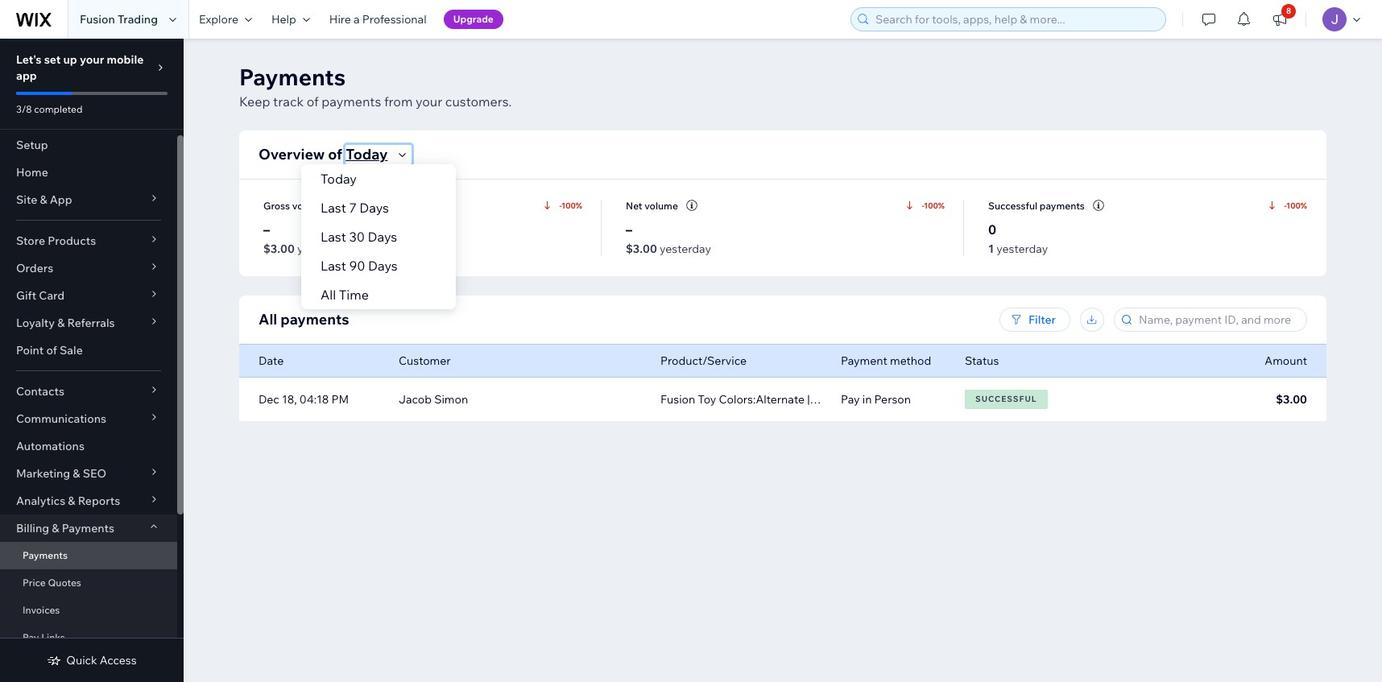 Task type: locate. For each thing, give the bounding box(es) containing it.
payments for payments keep track of payments from your customers.
[[239, 63, 346, 91]]

$3.00 down gross
[[263, 242, 295, 256]]

18,
[[282, 392, 297, 407]]

Name, payment ID, and more field
[[1134, 308, 1302, 331]]

2 horizontal spatial %
[[1301, 200, 1307, 211]]

& left reports
[[68, 494, 75, 508]]

gift
[[16, 288, 36, 303]]

& for analytics
[[68, 494, 75, 508]]

1 horizontal spatial your
[[416, 93, 442, 110]]

1 horizontal spatial pay
[[841, 392, 860, 407]]

let's set up your mobile app
[[16, 52, 144, 83]]

& inside 'popup button'
[[40, 193, 47, 207]]

pay left in
[[841, 392, 860, 407]]

yesterday
[[297, 242, 349, 256], [660, 242, 711, 256], [997, 242, 1048, 256]]

& right site
[[40, 193, 47, 207]]

fusion left trading
[[80, 12, 115, 27]]

1 – $3.00 yesterday from the left
[[263, 222, 349, 256]]

volume right net
[[645, 200, 678, 212]]

last left 7
[[321, 200, 346, 216]]

1 horizontal spatial yesterday
[[660, 242, 711, 256]]

payment
[[841, 354, 888, 368]]

point of sale
[[16, 343, 83, 358]]

& inside popup button
[[68, 494, 75, 508]]

payment method
[[841, 354, 931, 368]]

2 vertical spatial payments
[[281, 310, 349, 329]]

3 % from the left
[[1301, 200, 1307, 211]]

quick access button
[[47, 653, 137, 668]]

payments
[[239, 63, 346, 91], [62, 521, 114, 536], [23, 549, 68, 561]]

0 vertical spatial fusion
[[80, 12, 115, 27]]

field???:yes
[[837, 392, 900, 407]]

of
[[307, 93, 319, 110], [328, 145, 342, 164], [46, 343, 57, 358]]

days right 7
[[360, 200, 389, 216]]

2 vertical spatial payments
[[23, 549, 68, 561]]

– $3.00 yesterday for gross volume
[[263, 222, 349, 256]]

payments up the price quotes
[[23, 549, 68, 561]]

orders
[[16, 261, 53, 275]]

0 vertical spatial successful
[[988, 200, 1038, 212]]

communications button
[[0, 405, 177, 433]]

1 horizontal spatial -
[[922, 200, 924, 211]]

1 vertical spatial all
[[259, 310, 277, 329]]

1 horizontal spatial -100 %
[[922, 200, 945, 211]]

all
[[321, 287, 336, 303], [259, 310, 277, 329]]

0 horizontal spatial volume
[[292, 200, 326, 212]]

0 horizontal spatial |
[[807, 392, 810, 407]]

automations
[[16, 439, 85, 453]]

today up last 7 days
[[346, 145, 388, 164]]

90
[[349, 258, 365, 274]]

net
[[626, 200, 642, 212]]

successful down status
[[975, 394, 1037, 404]]

0 horizontal spatial –
[[263, 222, 270, 238]]

1 vertical spatial last
[[321, 229, 346, 245]]

of for overview of
[[328, 145, 342, 164]]

sale
[[60, 343, 83, 358]]

payments
[[322, 93, 381, 110], [1040, 200, 1085, 212], [281, 310, 349, 329]]

1 horizontal spatial $3.00
[[626, 242, 657, 256]]

1 -100 % from the left
[[559, 200, 582, 211]]

of inside payments keep track of payments from your customers.
[[307, 93, 319, 110]]

seo
[[83, 466, 106, 481]]

orders button
[[0, 255, 177, 282]]

your right up at the left
[[80, 52, 104, 67]]

analytics & reports
[[16, 494, 120, 508]]

payments inside dropdown button
[[62, 521, 114, 536]]

your right from
[[416, 93, 442, 110]]

2 vertical spatial last
[[321, 258, 346, 274]]

jacob simon
[[399, 392, 468, 407]]

of right track
[[307, 93, 319, 110]]

yesterday down net volume
[[660, 242, 711, 256]]

2 | from the left
[[902, 392, 905, 407]]

0 horizontal spatial fusion
[[80, 12, 115, 27]]

today up 7
[[321, 171, 357, 187]]

payments inside payments keep track of payments from your customers.
[[239, 63, 346, 91]]

1 vertical spatial payments
[[1040, 200, 1085, 212]]

last for last 30 days
[[321, 229, 346, 245]]

0 vertical spatial of
[[307, 93, 319, 110]]

payments left from
[[322, 93, 381, 110]]

price quotes link
[[0, 569, 177, 597]]

1 vertical spatial payments
[[62, 521, 114, 536]]

let's
[[16, 52, 42, 67]]

payments down all time
[[281, 310, 349, 329]]

3 -100 % from the left
[[1284, 200, 1307, 211]]

– $3.00 yesterday down gross volume
[[263, 222, 349, 256]]

1 horizontal spatial fusion
[[660, 392, 695, 407]]

3/8
[[16, 103, 32, 115]]

1 horizontal spatial %
[[938, 200, 945, 211]]

2 horizontal spatial -
[[1284, 200, 1286, 211]]

– $3.00 yesterday down net volume
[[626, 222, 711, 256]]

100 for net volume
[[924, 200, 938, 211]]

amount
[[1265, 354, 1307, 368]]

hire a professional link
[[320, 0, 436, 39]]

1 horizontal spatial –
[[626, 222, 632, 238]]

&
[[40, 193, 47, 207], [57, 316, 65, 330], [73, 466, 80, 481], [68, 494, 75, 508], [52, 521, 59, 536]]

-100 % for gross volume
[[559, 200, 582, 211]]

0 horizontal spatial of
[[46, 343, 57, 358]]

days for last 90 days
[[368, 258, 398, 274]]

site & app
[[16, 193, 72, 207]]

8 button
[[1262, 0, 1298, 39]]

1 horizontal spatial volume
[[645, 200, 678, 212]]

last for last 90 days
[[321, 258, 346, 274]]

1 100 from the left
[[561, 200, 576, 211]]

loyalty
[[16, 316, 55, 330]]

8
[[1286, 6, 1291, 16]]

– down net
[[626, 222, 632, 238]]

days right 30
[[368, 229, 397, 245]]

volume right gross
[[292, 200, 326, 212]]

point of sale link
[[0, 337, 177, 364]]

1 horizontal spatial all
[[321, 287, 336, 303]]

list box
[[301, 164, 456, 309]]

2 vertical spatial of
[[46, 343, 57, 358]]

– down gross
[[263, 222, 270, 238]]

100
[[561, 200, 576, 211], [924, 200, 938, 211], [1286, 200, 1301, 211]]

payments up track
[[239, 63, 346, 91]]

1 yesterday from the left
[[297, 242, 349, 256]]

2 last from the top
[[321, 229, 346, 245]]

fusion left 'toy'
[[660, 392, 695, 407]]

0 horizontal spatial -
[[559, 200, 561, 211]]

1 volume from the left
[[292, 200, 326, 212]]

3 - from the left
[[1284, 200, 1286, 211]]

invoices
[[23, 604, 60, 616]]

0 vertical spatial today
[[346, 145, 388, 164]]

1 vertical spatial your
[[416, 93, 442, 110]]

2 -100 % from the left
[[922, 200, 945, 211]]

2 100 from the left
[[924, 200, 938, 211]]

all left time
[[321, 287, 336, 303]]

– $3.00 yesterday for net volume
[[626, 222, 711, 256]]

access
[[100, 653, 137, 668]]

0 horizontal spatial $3.00
[[263, 242, 295, 256]]

of for point of sale
[[46, 343, 57, 358]]

today
[[346, 145, 388, 164], [321, 171, 357, 187]]

help
[[271, 12, 296, 27]]

days right 90
[[368, 258, 398, 274]]

price
[[23, 577, 46, 589]]

| left another
[[902, 392, 905, 407]]

invoices link
[[0, 597, 177, 624]]

last for last 7 days
[[321, 200, 346, 216]]

0 horizontal spatial %
[[576, 200, 582, 211]]

–
[[263, 222, 270, 238], [626, 222, 632, 238]]

1 vertical spatial of
[[328, 145, 342, 164]]

loyalty & referrals button
[[0, 309, 177, 337]]

upgrade
[[453, 13, 494, 25]]

yesterday left 30
[[297, 242, 349, 256]]

yesterday for gross volume
[[297, 242, 349, 256]]

all payments
[[259, 310, 349, 329]]

pay for pay in person
[[841, 392, 860, 407]]

1 horizontal spatial |
[[902, 392, 905, 407]]

fusion for fusion trading
[[80, 12, 115, 27]]

0 vertical spatial pay
[[841, 392, 860, 407]]

0 horizontal spatial your
[[80, 52, 104, 67]]

store products
[[16, 234, 96, 248]]

payments up 0 1 yesterday
[[1040, 200, 1085, 212]]

quick access
[[66, 653, 137, 668]]

2 horizontal spatial of
[[328, 145, 342, 164]]

all up date
[[259, 310, 277, 329]]

colors:alternate
[[719, 392, 805, 407]]

days for last 30 days
[[368, 229, 397, 245]]

all inside list box
[[321, 287, 336, 303]]

1 vertical spatial fusion
[[660, 392, 695, 407]]

fusion
[[80, 12, 115, 27], [660, 392, 695, 407]]

0 vertical spatial days
[[360, 200, 389, 216]]

1 vertical spatial pay
[[23, 631, 39, 644]]

of left today button
[[328, 145, 342, 164]]

contacts
[[16, 384, 64, 399]]

0 vertical spatial payments
[[322, 93, 381, 110]]

$3.00 down the 'amount'
[[1276, 392, 1307, 407]]

2 % from the left
[[938, 200, 945, 211]]

1 horizontal spatial 100
[[924, 200, 938, 211]]

0 horizontal spatial – $3.00 yesterday
[[263, 222, 349, 256]]

set
[[44, 52, 61, 67]]

1 horizontal spatial – $3.00 yesterday
[[626, 222, 711, 256]]

payments for payments
[[23, 549, 68, 561]]

0 horizontal spatial yesterday
[[297, 242, 349, 256]]

0 horizontal spatial 100
[[561, 200, 576, 211]]

1 last from the top
[[321, 200, 346, 216]]

fusion for fusion toy colors:alternate | text field???:yes | another field:
[[660, 392, 695, 407]]

1 % from the left
[[576, 200, 582, 211]]

& right billing
[[52, 521, 59, 536]]

Search for tools, apps, help & more... field
[[871, 8, 1161, 31]]

list box containing today
[[301, 164, 456, 309]]

0 horizontal spatial pay
[[23, 631, 39, 644]]

successful
[[988, 200, 1038, 212], [975, 394, 1037, 404]]

-100 %
[[559, 200, 582, 211], [922, 200, 945, 211], [1284, 200, 1307, 211]]

0 vertical spatial your
[[80, 52, 104, 67]]

2 - from the left
[[922, 200, 924, 211]]

3 100 from the left
[[1286, 200, 1301, 211]]

& left seo on the left of page
[[73, 466, 80, 481]]

of inside sidebar 'element'
[[46, 343, 57, 358]]

% for successful payments
[[1301, 200, 1307, 211]]

2 horizontal spatial $3.00
[[1276, 392, 1307, 407]]

1 – from the left
[[263, 222, 270, 238]]

$3.00 down net
[[626, 242, 657, 256]]

pay inside sidebar 'element'
[[23, 631, 39, 644]]

2 volume from the left
[[645, 200, 678, 212]]

0 horizontal spatial all
[[259, 310, 277, 329]]

2 – from the left
[[626, 222, 632, 238]]

up
[[63, 52, 77, 67]]

2 horizontal spatial 100
[[1286, 200, 1301, 211]]

0 horizontal spatial -100 %
[[559, 200, 582, 211]]

1 - from the left
[[559, 200, 561, 211]]

last left 90
[[321, 258, 346, 274]]

all for all time
[[321, 287, 336, 303]]

successful payments
[[988, 200, 1085, 212]]

help button
[[262, 0, 320, 39]]

2 horizontal spatial -100 %
[[1284, 200, 1307, 211]]

1 vertical spatial successful
[[975, 394, 1037, 404]]

1 horizontal spatial of
[[307, 93, 319, 110]]

2 – $3.00 yesterday from the left
[[626, 222, 711, 256]]

last left 30
[[321, 229, 346, 245]]

yesterday inside 0 1 yesterday
[[997, 242, 1048, 256]]

yesterday right 1
[[997, 242, 1048, 256]]

$3.00 for net
[[626, 242, 657, 256]]

0 vertical spatial payments
[[239, 63, 346, 91]]

2 yesterday from the left
[[660, 242, 711, 256]]

2 vertical spatial days
[[368, 258, 398, 274]]

fusion trading
[[80, 12, 158, 27]]

payments up payments link
[[62, 521, 114, 536]]

status
[[965, 354, 999, 368]]

communications
[[16, 412, 106, 426]]

30
[[349, 229, 365, 245]]

time
[[339, 287, 369, 303]]

2 horizontal spatial yesterday
[[997, 242, 1048, 256]]

0 vertical spatial all
[[321, 287, 336, 303]]

customer
[[399, 354, 451, 368]]

| left text
[[807, 392, 810, 407]]

of left sale
[[46, 343, 57, 358]]

0 vertical spatial last
[[321, 200, 346, 216]]

3 last from the top
[[321, 258, 346, 274]]

3 yesterday from the left
[[997, 242, 1048, 256]]

& right loyalty
[[57, 316, 65, 330]]

pm
[[331, 392, 349, 407]]

successful up 0
[[988, 200, 1038, 212]]

$3.00
[[263, 242, 295, 256], [626, 242, 657, 256], [1276, 392, 1307, 407]]

1 vertical spatial days
[[368, 229, 397, 245]]

pay left links
[[23, 631, 39, 644]]

successful for successful payments
[[988, 200, 1038, 212]]

person
[[874, 392, 911, 407]]

volume
[[292, 200, 326, 212], [645, 200, 678, 212]]

your inside let's set up your mobile app
[[80, 52, 104, 67]]

setup link
[[0, 131, 177, 159]]

marketing & seo button
[[0, 460, 177, 487]]



Task type: vqa. For each thing, say whether or not it's contained in the screenshot.
make at the bottom of the page
no



Task type: describe. For each thing, give the bounding box(es) containing it.
site & app button
[[0, 186, 177, 213]]

- for successful payments
[[1284, 200, 1286, 211]]

payments inside payments keep track of payments from your customers.
[[322, 93, 381, 110]]

100 for gross volume
[[561, 200, 576, 211]]

overview of
[[259, 145, 342, 164]]

jacob
[[399, 392, 432, 407]]

upgrade button
[[444, 10, 503, 29]]

explore
[[199, 12, 238, 27]]

04:18
[[299, 392, 329, 407]]

1 vertical spatial today
[[321, 171, 357, 187]]

your inside payments keep track of payments from your customers.
[[416, 93, 442, 110]]

store
[[16, 234, 45, 248]]

fusion toy colors:alternate | text field???:yes | another field:
[[660, 392, 979, 407]]

0 1 yesterday
[[988, 222, 1048, 256]]

keep
[[239, 93, 270, 110]]

-100 % for net volume
[[922, 200, 945, 211]]

analytics & reports button
[[0, 487, 177, 515]]

simon
[[434, 392, 468, 407]]

app
[[50, 193, 72, 207]]

hire
[[329, 12, 351, 27]]

volume for net volume
[[645, 200, 678, 212]]

last 30 days
[[321, 229, 397, 245]]

text
[[812, 392, 834, 407]]

3/8 completed
[[16, 103, 83, 115]]

1 | from the left
[[807, 392, 810, 407]]

another
[[908, 392, 950, 407]]

gross volume
[[263, 200, 326, 212]]

dec 18, 04:18 pm
[[259, 392, 349, 407]]

trading
[[118, 12, 158, 27]]

billing & payments
[[16, 521, 114, 536]]

& for billing
[[52, 521, 59, 536]]

mobile
[[107, 52, 144, 67]]

marketing & seo
[[16, 466, 106, 481]]

pay in person
[[841, 392, 911, 407]]

marketing
[[16, 466, 70, 481]]

last 7 days
[[321, 200, 389, 216]]

home
[[16, 165, 48, 180]]

gift card button
[[0, 282, 177, 309]]

app
[[16, 68, 37, 83]]

completed
[[34, 103, 83, 115]]

% for gross volume
[[576, 200, 582, 211]]

billing & payments button
[[0, 515, 177, 542]]

analytics
[[16, 494, 65, 508]]

quick
[[66, 653, 97, 668]]

& for marketing
[[73, 466, 80, 481]]

last 90 days
[[321, 258, 398, 274]]

a
[[354, 12, 360, 27]]

yesterday for successful payments
[[997, 242, 1048, 256]]

payments link
[[0, 542, 177, 569]]

net volume
[[626, 200, 678, 212]]

1
[[988, 242, 994, 256]]

& for loyalty
[[57, 316, 65, 330]]

successful for successful
[[975, 394, 1037, 404]]

gross
[[263, 200, 290, 212]]

filter
[[1029, 313, 1056, 327]]

sidebar element
[[0, 39, 184, 682]]

products
[[48, 234, 96, 248]]

days for last 7 days
[[360, 200, 389, 216]]

today inside button
[[346, 145, 388, 164]]

store products button
[[0, 227, 177, 255]]

all time
[[321, 287, 369, 303]]

& for site
[[40, 193, 47, 207]]

pay for pay links
[[23, 631, 39, 644]]

billing
[[16, 521, 49, 536]]

method
[[890, 354, 931, 368]]

0
[[988, 222, 996, 238]]

100 for successful payments
[[1286, 200, 1301, 211]]

payments for successful payments
[[1040, 200, 1085, 212]]

reports
[[78, 494, 120, 508]]

– for gross volume
[[263, 222, 270, 238]]

yesterday for net volume
[[660, 242, 711, 256]]

- for gross volume
[[559, 200, 561, 211]]

pay links link
[[0, 624, 177, 652]]

overview
[[259, 145, 325, 164]]

hire a professional
[[329, 12, 427, 27]]

% for net volume
[[938, 200, 945, 211]]

volume for gross volume
[[292, 200, 326, 212]]

quotes
[[48, 577, 81, 589]]

site
[[16, 193, 37, 207]]

point
[[16, 343, 44, 358]]

referrals
[[67, 316, 115, 330]]

- for net volume
[[922, 200, 924, 211]]

today button
[[346, 145, 412, 164]]

contacts button
[[0, 378, 177, 405]]

pay links
[[23, 631, 65, 644]]

all for all payments
[[259, 310, 277, 329]]

home link
[[0, 159, 177, 186]]

professional
[[362, 12, 427, 27]]

loyalty & referrals
[[16, 316, 115, 330]]

$3.00 for gross
[[263, 242, 295, 256]]

payments for all payments
[[281, 310, 349, 329]]

– for net volume
[[626, 222, 632, 238]]

card
[[39, 288, 65, 303]]

track
[[273, 93, 304, 110]]

dec
[[259, 392, 279, 407]]

-100 % for successful payments
[[1284, 200, 1307, 211]]

gift card
[[16, 288, 65, 303]]



